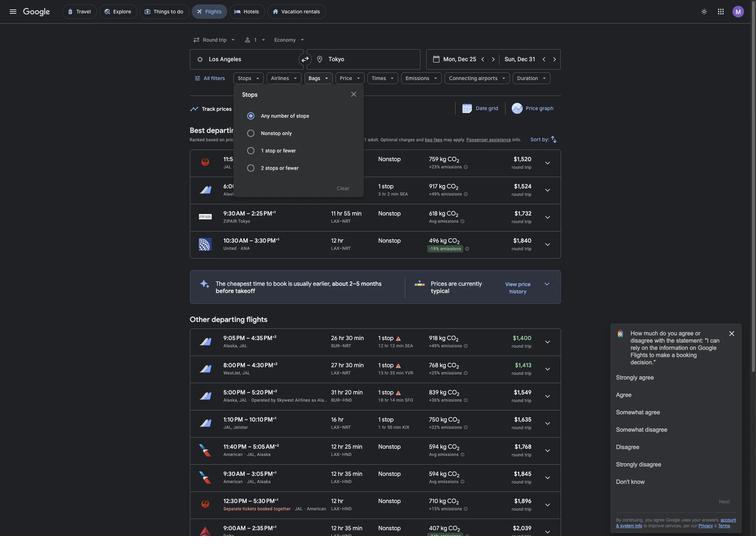 Task type: describe. For each thing, give the bounding box(es) containing it.
jal down leaves hollywood burbank airport at 5:00 pm on monday, december 25 and arrives at haneda airport at 5:20 pm on wednesday, december 27. element
[[239, 398, 247, 403]]

2 inside "839 kg co 2"
[[457, 392, 460, 398]]

4:30 pm
[[252, 362, 274, 370]]

min for 12 hr 25 min lax – hnd
[[353, 444, 363, 451]]

flight details. leaves los angeles international airport at 9:30 am on monday, december 25 and arrives at haneda airport at 3:05 pm on tuesday, december 26. image
[[539, 470, 557, 487]]

Departure time: 10:30 AM. text field
[[224, 238, 248, 245]]

26
[[331, 335, 338, 342]]

hnd for 20
[[343, 398, 352, 403]]

2 inside the "11:40 pm – 5:05 am + 2"
[[277, 444, 279, 448]]

618 kg co 2
[[429, 210, 459, 219]]

nonstop flight. element for $1,845
[[379, 471, 401, 479]]

date grid button
[[457, 102, 504, 115]]

12 hr lax – hnd
[[331, 498, 352, 512]]

alaska right as
[[318, 398, 331, 403]]

5:05 am
[[253, 444, 275, 451]]

prices for prices include required taxes + fees for 1 adult. optional charges and bag fees may apply. passenger assistance
[[284, 137, 297, 143]]

– inside 11 hr 55 min lax – nrt
[[340, 219, 343, 224]]

3
[[379, 192, 381, 197]]

total duration 12 hr 35 min. element for 594
[[331, 471, 379, 479]]

$1,768 round trip
[[512, 444, 532, 458]]

price button
[[336, 70, 365, 87]]

26 hr 30 min bur – nrt
[[331, 335, 364, 349]]

flight details. leaves los angeles international airport at 12:30 pm on monday, december 25 and arrives at haneda airport at 5:30 pm on tuesday, december 26. image
[[539, 497, 557, 514]]

nrt inside 12 hr lax – nrt
[[343, 246, 351, 251]]

– inside 9:30 am – 2:25 pm + 1
[[247, 210, 250, 218]]

nonstop for $1,840
[[379, 238, 401, 245]]

layover (1 of 1) is a 12 hr 12 min overnight layover at seattle-tacoma international airport in seattle. element
[[379, 343, 426, 349]]

– inside 9:30 am – 3:05 pm + 1
[[247, 471, 250, 478]]

include
[[298, 137, 312, 143]]

kg for $1,520
[[440, 156, 447, 163]]

prices are currently typical
[[431, 281, 482, 295]]

alaska for 9:30 am
[[257, 480, 271, 485]]

+ for 5:30 pm
[[275, 498, 277, 503]]

$1,840 round trip
[[512, 238, 532, 252]]

31 hr 20 min bur – hnd
[[331, 390, 363, 403]]

$1,732 round trip
[[512, 210, 532, 225]]

min for 18 hr 14 min sfo
[[396, 398, 404, 403]]

bag fees button
[[425, 137, 443, 143]]

2 inside 496 kg co 2
[[457, 240, 460, 246]]

sfo
[[405, 398, 414, 403]]

history
[[510, 289, 527, 295]]

1:10 pm – 10:10 pm + 1
[[224, 416, 276, 424]]

2 inside '5:00 pm – 5:20 pm + 2'
[[275, 389, 277, 394]]

any
[[261, 113, 270, 119]]

all
[[204, 75, 210, 82]]

594 kg co 2 for $1,768
[[429, 444, 460, 452]]

leaves los angeles international airport at 1:10 pm on monday, december 25 and arrives at narita international airport at 10:10 pm on tuesday, december 26. element
[[224, 416, 276, 424]]

11:40 pm – 5:05 am + 2
[[224, 444, 279, 451]]

+36% emissions
[[429, 398, 462, 403]]

918 kg co 2
[[429, 335, 459, 344]]

nrt for 27
[[343, 371, 351, 376]]

1 vertical spatial stops
[[242, 91, 258, 99]]

1 inside 10:30 am – 3:30 pm + 1
[[278, 237, 279, 242]]

all filters button
[[190, 70, 231, 87]]

1 stop for 26 hr 30 min
[[379, 335, 394, 342]]

kg for $1,768
[[440, 444, 447, 451]]

Arrival time: 2:25 PM on  Tuesday, December 26. text field
[[252, 210, 276, 218]]

– inside the 27 hr 30 min lax – nrt
[[340, 371, 343, 376]]

5
[[357, 281, 360, 288]]

trip for $1,549
[[525, 399, 532, 404]]

– inside 12 hr 35 min lax – hnd
[[340, 480, 343, 485]]

1 inside 9:00 am – 2:35 pm + 1
[[275, 525, 277, 530]]

view
[[506, 281, 517, 288]]

emissions for $1,520
[[442, 165, 462, 170]]

american,
[[236, 165, 256, 170]]

stop inside 1 stop 3 hr 2 min sea
[[382, 183, 394, 190]]

bag
[[425, 137, 433, 143]]

by
[[271, 398, 276, 403]]

ranked based on price and convenience
[[190, 137, 271, 143]]

layover (1 of 1) is a 3 hr 2 min layover at seattle-tacoma international airport in seattle. element
[[379, 192, 426, 197]]

2 inside 750 kg co 2
[[458, 419, 460, 425]]

12 for 12 hr 12 min sea
[[379, 344, 384, 349]]

trip for $1,896
[[525, 507, 532, 512]]

prices for prices are currently typical
[[431, 281, 447, 288]]

total duration 27 hr 30 min. element
[[331, 362, 379, 371]]

hnd inside "12 hr lax – hnd"
[[343, 507, 352, 512]]

total duration 17 hr 35 min. element
[[331, 183, 379, 192]]

nonstop flight. element for $1,768
[[379, 444, 401, 452]]

hr for 13 hr 35 min yvr
[[385, 371, 389, 376]]

11 hr 55 min lax – nrt
[[331, 210, 362, 224]]

1 inside 12:30 pm – 5:30 pm + 1
[[277, 498, 279, 503]]

airlines inside main content
[[295, 398, 310, 403]]

+ for 5:05 am
[[275, 444, 277, 448]]

hnd for 25
[[343, 453, 352, 458]]

other departing flights
[[190, 316, 268, 325]]

9:05 pm – 4:35 pm + 2
[[224, 335, 277, 342]]

flight details. leaves los angeles international airport at 11:40 pm on monday, december 25 and arrives at haneda airport at 5:05 am on wednesday, december 27. image
[[539, 442, 557, 460]]

bur for 31
[[331, 398, 340, 403]]

min inside the 1 stop 1 hr 50 min kix
[[394, 425, 402, 431]]

co for $1,549
[[448, 390, 457, 397]]

trip for $1,768
[[525, 453, 532, 458]]

1 inside 1 stop 3 hr 2 min sea
[[379, 183, 381, 190]]

co for $1,840
[[448, 238, 457, 245]]

leaves hollywood burbank airport at 5:00 pm on monday, december 25 and arrives at haneda airport at 5:20 pm on wednesday, december 27. element
[[224, 389, 277, 397]]

book
[[273, 281, 287, 288]]

3:30 pm
[[255, 238, 276, 245]]

round for $1,413
[[512, 371, 524, 376]]

Arrival time: 5:05 AM on  Wednesday, December 27. text field
[[253, 444, 279, 451]]

skywest
[[277, 398, 294, 403]]

1 vertical spatial stops
[[265, 165, 278, 171]]

stop up 14
[[382, 390, 394, 397]]

Arrival time: 3:05 PM on  Tuesday, December 26. text field
[[252, 471, 277, 478]]

hr for 12 hr 12 min sea
[[385, 344, 389, 349]]

+ for 2:35 pm
[[273, 525, 275, 530]]

or for stops
[[280, 165, 284, 171]]

zipair tokyo
[[224, 219, 250, 224]]

$1,732
[[515, 210, 532, 218]]

35 for 12 hr 35 min
[[345, 526, 352, 533]]

emissions for $1,732
[[438, 219, 459, 224]]

co for $1,524
[[447, 183, 456, 190]]

Departure time: 11:50 AM. text field
[[224, 156, 247, 163]]

taxes
[[332, 137, 343, 143]]

35 for 13 hr 35 min yvr
[[390, 371, 395, 376]]

2039 US dollars text field
[[513, 526, 532, 533]]

lax inside the 16 hr lax – nrt
[[331, 425, 340, 431]]

connecting airports
[[449, 75, 498, 82]]

leaves los angeles international airport at 10:30 am on monday, december 25 and arrives at narita international airport at 3:30 pm on tuesday, december 26. element
[[224, 237, 279, 245]]

hr for 11 hr 55 min lax – nrt
[[337, 210, 343, 218]]

trip for $1,635
[[525, 426, 532, 431]]

are
[[449, 281, 457, 288]]

operated
[[251, 398, 270, 403]]

total duration 12 hr. element for 710
[[331, 498, 379, 507]]

2 fees from the left
[[434, 137, 443, 143]]

$1,845
[[514, 471, 532, 478]]

$1,840
[[514, 238, 532, 245]]

1 fees from the left
[[347, 137, 356, 143]]

710
[[429, 498, 439, 506]]

stop up 13
[[382, 362, 394, 370]]

1400 US dollars text field
[[513, 335, 532, 342]]

1732 US dollars text field
[[515, 210, 532, 218]]

alaska, inside 6:00 am alaska, jal
[[224, 192, 238, 197]]

1 inside 1:10 pm – 10:10 pm + 1
[[275, 416, 276, 421]]

co for $1,845
[[448, 471, 457, 478]]

jal down 8:00 pm – 4:30 pm + 2
[[242, 371, 250, 376]]

min for 26 hr 30 min bur – nrt
[[354, 335, 364, 342]]

13 hr 35 min yvr
[[379, 371, 414, 376]]

hr for 27 hr 30 min lax – nrt
[[339, 362, 345, 370]]

bags
[[309, 75, 321, 82]]

768 kg co 2
[[429, 362, 459, 371]]

2 inside the cheapest time to book is usually earlier, about 2 – 5 months before takeoff
[[350, 281, 353, 288]]

layover (1 of 1) is a 13 hr 35 min overnight layover at vancouver international airport in vancouver. element
[[379, 371, 426, 376]]

convenience
[[246, 137, 271, 143]]

– inside 8:00 pm – 4:30 pm + 2
[[247, 362, 251, 370]]

grid
[[489, 105, 498, 112]]

759
[[429, 156, 439, 163]]

$1,413 round trip
[[512, 362, 532, 376]]

lax inside 12 hr lax – nrt
[[331, 246, 340, 251]]

2 stops or fewer
[[261, 165, 299, 171]]

jal inside 6:00 am alaska, jal
[[239, 192, 247, 197]]

nonstop for $1,896
[[379, 498, 401, 506]]

jal down 9:05 pm – 4:35 pm + 2
[[239, 344, 247, 349]]

stop inside the 1 stop 1 hr 50 min kix
[[382, 417, 394, 424]]

date
[[476, 105, 487, 112]]

flight details. leaves los angeles international airport at 9:30 am on monday, december 25 and arrives at narita international airport at 2:25 pm on tuesday, december 26. image
[[539, 209, 557, 226]]

– inside the "11:40 pm – 5:05 am + 2"
[[248, 444, 252, 451]]

kg for $1,896
[[440, 498, 446, 506]]

+15% emissions
[[429, 507, 462, 512]]

917
[[429, 183, 438, 190]]

emissions for $1,413
[[442, 371, 462, 376]]

leaves los angeles international airport at 9:30 am on monday, december 25 and arrives at haneda airport at 3:05 pm on tuesday, december 26. element
[[224, 471, 277, 478]]

– inside 9:05 pm – 4:35 pm + 2
[[246, 335, 250, 342]]

31
[[331, 390, 337, 397]]

2 down '+22% emissions'
[[457, 446, 460, 452]]

1 inside popup button
[[254, 37, 257, 43]]

2 inside the 768 kg co 2
[[457, 365, 459, 371]]

2 inside 407 kg co 2
[[458, 528, 460, 534]]

$1,635 round trip
[[512, 417, 532, 431]]

1845 US dollars text field
[[514, 471, 532, 478]]

2 inside 759 kg co 2
[[457, 158, 460, 164]]

min for 12 hr 12 min sea
[[396, 344, 404, 349]]

2 inside 9:05 pm – 4:35 pm + 2
[[275, 335, 277, 339]]

tokyo
[[238, 219, 250, 224]]

$1,413
[[516, 362, 532, 370]]

emissions down 496 kg co 2
[[441, 247, 461, 252]]

total duration 12 hr. element for 496
[[331, 238, 379, 246]]

1768 US dollars text field
[[515, 444, 532, 451]]

co for $1,400
[[447, 335, 456, 342]]

kg inside 407 kg co 2
[[441, 526, 447, 533]]

2 inside 8:00 pm – 4:30 pm + 2
[[276, 362, 278, 367]]

lax inside 12 hr 25 min lax – hnd
[[331, 453, 340, 458]]

co inside 407 kg co 2
[[449, 526, 458, 533]]

co for $1,768
[[448, 444, 457, 451]]

total duration 11 hr 55 min. element
[[331, 210, 379, 219]]

nrt inside the 16 hr lax – nrt
[[343, 425, 351, 431]]

2 inside 618 kg co 2
[[456, 213, 459, 219]]

jal, alaska for 5:05 am
[[247, 453, 271, 458]]

+36%
[[429, 398, 440, 403]]

– inside the 16 hr lax – nrt
[[340, 425, 343, 431]]

is
[[288, 281, 292, 288]]

time
[[253, 281, 265, 288]]

5:30 pm
[[254, 498, 275, 506]]

– inside 12 hr 25 min lax – hnd
[[340, 453, 343, 458]]

departure time: 9:30 am. text field for 2:25 pm
[[224, 210, 245, 218]]

for
[[357, 137, 363, 143]]

nonstop flight. element for $1,520
[[379, 156, 401, 164]]

Arrival time: 4:30 PM on  Wednesday, December 27. text field
[[252, 362, 278, 370]]

round for $1,524
[[512, 192, 524, 197]]

hr inside 1 stop 3 hr 2 min sea
[[382, 192, 386, 197]]

separate tickets booked together
[[224, 507, 291, 512]]

trip for $1,845
[[525, 480, 532, 485]]

1896 US dollars text field
[[515, 498, 532, 506]]

kg for $1,400
[[440, 335, 446, 342]]

– inside the cheapest time to book is usually earlier, about 2 – 5 months before takeoff
[[353, 281, 357, 288]]

flight details. leaves hollywood burbank airport at 9:05 pm on monday, december 25 and arrives at narita international airport at 4:35 pm on wednesday, december 27. image
[[539, 334, 557, 351]]

jal right together at the left
[[295, 507, 303, 512]]

7 nonstop flight. element from the top
[[379, 526, 401, 534]]

16 hr lax – nrt
[[331, 417, 351, 431]]

co for $1,896
[[448, 498, 457, 506]]

kg for $1,845
[[440, 471, 447, 478]]

13
[[379, 371, 384, 376]]

emissions for $1,896
[[442, 507, 462, 512]]

2 and from the left
[[416, 137, 424, 143]]

american for 11:40 pm
[[224, 453, 243, 458]]

departure time: 9:30 am. text field for 3:05 pm
[[224, 471, 245, 478]]

duration button
[[513, 70, 551, 87]]

min inside 1 stop 3 hr 2 min sea
[[391, 192, 399, 197]]

none text field inside search field
[[190, 49, 304, 70]]

passenger assistance button
[[467, 137, 511, 143]]

nonstop for $1,845
[[379, 471, 401, 478]]

2:35 pm
[[252, 526, 273, 533]]

best departing flights
[[190, 126, 263, 135]]

close dialog image
[[350, 90, 358, 99]]

round for $1,635
[[512, 426, 524, 431]]

number
[[271, 113, 289, 119]]

35 for 12 hr 35 min lax – hnd
[[345, 471, 352, 478]]

+ for 2:25 pm
[[272, 210, 274, 215]]

zipair
[[224, 219, 237, 224]]

407
[[429, 526, 440, 533]]

yvr
[[405, 371, 414, 376]]

avg for 12 hr 35 min
[[429, 480, 437, 485]]

0 vertical spatial stops
[[296, 113, 309, 119]]

times
[[372, 75, 386, 82]]

1520 US dollars text field
[[514, 156, 532, 163]]

main content containing best departing flights
[[190, 102, 561, 537]]

+ for 3:30 pm
[[276, 237, 278, 242]]

– inside 9:00 am – 2:35 pm + 1
[[247, 526, 251, 533]]

Departure time: 9:05 PM. text field
[[224, 335, 245, 342]]

$1,524
[[515, 183, 532, 190]]

1 inside 9:30 am – 2:25 pm + 1
[[274, 210, 276, 215]]



Task type: locate. For each thing, give the bounding box(es) containing it.
0 vertical spatial total duration 12 hr 35 min. element
[[331, 471, 379, 479]]

price for price graph
[[526, 105, 539, 112]]

kg up -19% emissions
[[441, 238, 447, 245]]

2 alaska, jal from the top
[[224, 398, 247, 403]]

750 kg co 2
[[429, 417, 460, 425]]

2 nonstop flight. element from the top
[[379, 210, 401, 219]]

0 vertical spatial departure time: 9:30 am. text field
[[224, 210, 245, 218]]

separate tickets booked together. this trip includes tickets from multiple airlines. missed connections may be protected by kiwi.com.. element
[[224, 507, 291, 512]]

round inside "$1,896 round trip"
[[512, 507, 524, 512]]

2 round from the top
[[512, 192, 524, 197]]

co
[[448, 156, 457, 163], [447, 183, 456, 190], [447, 210, 456, 218], [448, 238, 457, 245], [447, 335, 456, 342], [448, 362, 457, 370], [448, 390, 457, 397], [449, 417, 458, 424], [448, 444, 457, 451], [448, 471, 457, 478], [448, 498, 457, 506], [449, 526, 458, 533]]

4 lax from the top
[[331, 425, 340, 431]]

trip inside the '$1,840 round trip'
[[525, 247, 532, 252]]

flight details. leaves los angeles international airport at 10:30 am on monday, december 25 and arrives at narita international airport at 3:30 pm on tuesday, december 26. image
[[539, 236, 557, 254]]

round down $1,840
[[512, 247, 524, 252]]

12 inside 12 hr 25 min lax – hnd
[[331, 444, 337, 451]]

kg for $1,635
[[441, 417, 447, 424]]

50
[[388, 425, 393, 431]]

hr inside "12 hr lax – hnd"
[[338, 498, 344, 506]]

– inside 12 hr lax – nrt
[[340, 246, 343, 251]]

9 round from the top
[[512, 453, 524, 458]]

0 vertical spatial fewer
[[283, 148, 296, 154]]

4:40 pm
[[253, 156, 275, 163]]

1 bur from the top
[[331, 344, 340, 349]]

2 right 618
[[456, 213, 459, 219]]

round inside $1,635 round trip
[[512, 426, 524, 431]]

total duration 12 hr 35 min. element
[[331, 471, 379, 479], [331, 526, 379, 534]]

1 vertical spatial price
[[519, 281, 531, 288]]

together
[[274, 507, 291, 512]]

0 vertical spatial avg emissions
[[429, 219, 459, 224]]

round inside $1,413 round trip
[[512, 371, 524, 376]]

1 and from the left
[[237, 137, 245, 143]]

hr inside 12 hr lax – nrt
[[338, 238, 344, 245]]

nonstop for $1,520
[[379, 156, 401, 163]]

2 +49% from the top
[[429, 344, 440, 349]]

0 horizontal spatial and
[[237, 137, 245, 143]]

any number of stops
[[261, 113, 309, 119]]

min for 12 hr 35 min lax – hnd
[[353, 471, 363, 478]]

sea
[[400, 192, 408, 197], [405, 344, 413, 349]]

496 kg co 2
[[429, 238, 460, 246]]

bur down 26
[[331, 344, 340, 349]]

+ inside '5:00 pm – 5:20 pm + 2'
[[273, 389, 275, 394]]

avg up 710
[[429, 480, 437, 485]]

2 inside stops option group
[[261, 165, 264, 171]]

4 trip from the top
[[525, 247, 532, 252]]

months
[[361, 281, 382, 288]]

co up '+22% emissions'
[[449, 417, 458, 424]]

hr for 16 hr lax – nrt
[[338, 417, 344, 424]]

kg inside 496 kg co 2
[[441, 238, 447, 245]]

1 vertical spatial sea
[[405, 344, 413, 349]]

min for 12 hr 35 min
[[353, 526, 363, 533]]

sort by: button
[[528, 131, 561, 148]]

westjet, jal
[[224, 371, 250, 376]]

594 down the +22%
[[429, 444, 439, 451]]

hr for 17 hr 35 min
[[338, 183, 344, 190]]

0 vertical spatial alaska, jal
[[224, 344, 247, 349]]

3 1 stop flight. element from the top
[[379, 362, 394, 371]]

6 trip from the top
[[525, 371, 532, 376]]

stops right filters
[[238, 75, 252, 82]]

1 vertical spatial or
[[280, 165, 284, 171]]

4 round from the top
[[512, 247, 524, 252]]

1 alaska, jal from the top
[[224, 344, 247, 349]]

hr inside 12 hr 35 min lax – hnd
[[338, 471, 344, 478]]

min for 11 hr 55 min lax – nrt
[[352, 210, 362, 218]]

0 vertical spatial price
[[340, 75, 352, 82]]

None text field
[[307, 49, 421, 70]]

price up the close dialog icon
[[340, 75, 352, 82]]

price graph button
[[508, 102, 560, 115]]

12:30 pm – 5:30 pm + 1
[[224, 498, 279, 506]]

1 total duration 12 hr. element from the top
[[331, 238, 379, 246]]

1 stop flight. element
[[379, 183, 394, 192], [379, 335, 394, 343], [379, 362, 394, 371], [379, 390, 394, 398], [379, 417, 394, 425]]

stop up "4:40 pm" on the left of page
[[265, 148, 276, 154]]

0 vertical spatial flights
[[241, 126, 263, 135]]

co inside 759 kg co 2
[[448, 156, 457, 163]]

0 horizontal spatial price
[[340, 75, 352, 82]]

1 stop for 27 hr 30 min
[[379, 362, 394, 370]]

nrt inside 11 hr 55 min lax – nrt
[[343, 219, 351, 224]]

lax down 27 at the left
[[331, 371, 340, 376]]

cheapest
[[227, 281, 252, 288]]

– left 5:20 pm
[[247, 390, 251, 397]]

0 vertical spatial prices
[[284, 137, 297, 143]]

connecting
[[449, 75, 477, 82]]

0 vertical spatial 1 stop
[[379, 335, 394, 342]]

lax inside "12 hr lax – hnd"
[[331, 507, 340, 512]]

7 lax from the top
[[331, 507, 340, 512]]

+22% emissions
[[429, 426, 462, 431]]

airlines button
[[267, 70, 302, 87]]

1 vertical spatial 594
[[429, 471, 439, 478]]

2 inside 710 kg co 2
[[457, 501, 459, 507]]

2 +49% emissions from the top
[[429, 344, 462, 349]]

1 horizontal spatial price
[[526, 105, 539, 112]]

kg inside 710 kg co 2
[[440, 498, 446, 506]]

trip down $1,768
[[525, 453, 532, 458]]

round for $1,840
[[512, 247, 524, 252]]

trip inside $1,768 round trip
[[525, 453, 532, 458]]

1 vertical spatial bur
[[331, 398, 340, 403]]

Departure time: 9:00 AM. text field
[[224, 526, 246, 533]]

trip inside "$1,896 round trip"
[[525, 507, 532, 512]]

hnd inside 12 hr 35 min lax – hnd
[[343, 480, 352, 485]]

total duration 12 hr. element
[[331, 238, 379, 246], [331, 498, 379, 507]]

– inside "12 hr lax – hnd"
[[340, 507, 343, 512]]

min inside 11 hr 55 min lax – nrt
[[352, 210, 362, 218]]

avg emissions for $1,845
[[429, 480, 459, 485]]

min for 13 hr 35 min yvr
[[396, 371, 404, 376]]

co for $1,732
[[447, 210, 456, 218]]

sort by:
[[531, 136, 550, 143]]

0 vertical spatial airlines
[[271, 75, 289, 82]]

0 vertical spatial sea
[[400, 192, 408, 197]]

nonstop flight. element
[[379, 156, 401, 164], [379, 210, 401, 219], [379, 238, 401, 246], [379, 444, 401, 452], [379, 471, 401, 479], [379, 498, 401, 507], [379, 526, 401, 534]]

hr for 12 hr lax – nrt
[[338, 238, 344, 245]]

trip down $1,400
[[525, 344, 532, 349]]

7 trip from the top
[[525, 399, 532, 404]]

$1,400 round trip
[[512, 335, 532, 349]]

19%
[[431, 247, 439, 252]]

fewer for 1 stop or fewer
[[283, 148, 296, 154]]

round down $1,768
[[512, 453, 524, 458]]

jal down 11:50 am text field at the top of the page
[[224, 165, 231, 170]]

0 vertical spatial or
[[277, 148, 282, 154]]

6 round from the top
[[512, 371, 524, 376]]

change appearance image
[[696, 3, 713, 20]]

1 vertical spatial +49% emissions
[[429, 344, 462, 349]]

$1,549
[[514, 390, 532, 397]]

+ for 10:10 pm
[[273, 416, 275, 421]]

5:00 pm – 5:20 pm + 2
[[224, 389, 277, 397]]

round down $1,524 text field at top right
[[512, 192, 524, 197]]

1 vertical spatial avg emissions
[[429, 453, 459, 458]]

lax inside 12 hr 35 min lax – hnd
[[331, 480, 340, 485]]

round down $1,400
[[512, 344, 524, 349]]

the cheapest time to book is usually earlier, about 2 – 5 months before takeoff
[[216, 281, 382, 295]]

1 horizontal spatial airlines
[[295, 398, 310, 403]]

hr inside 31 hr 20 min bur – hnd
[[338, 390, 344, 397]]

35 inside 12 hr 35 min lax – hnd
[[345, 471, 352, 478]]

2 up +15% emissions
[[457, 501, 459, 507]]

hr for 12 hr 35 min lax – hnd
[[338, 471, 344, 478]]

2 bur from the top
[[331, 398, 340, 403]]

hr down 11 hr 55 min lax – nrt
[[338, 238, 344, 245]]

12 for 12 hr lax – nrt
[[331, 238, 337, 245]]

stop up 12 hr 12 min sea
[[382, 335, 394, 342]]

Departure time: 8:00 PM. text field
[[224, 362, 246, 370]]

9:30 am inside 9:30 am – 3:05 pm + 1
[[224, 471, 245, 478]]

1 stop up 18
[[379, 390, 394, 397]]

8 round from the top
[[512, 426, 524, 431]]

1 inside 9:30 am – 3:05 pm + 1
[[275, 471, 277, 475]]

total duration 12 hr 35 min. element down 12 hr 25 min lax – hnd
[[331, 471, 379, 479]]

1 stop up 12 hr 12 min sea
[[379, 335, 394, 342]]

alaska down "4:40 pm" on the left of page
[[257, 165, 271, 170]]

alaska, jal down "departure time: 5:00 pm." text box
[[224, 398, 247, 403]]

3 nonstop flight. element from the top
[[379, 238, 401, 246]]

round inside the '$1,840 round trip'
[[512, 247, 524, 252]]

total duration 31 hr 20 min. element
[[331, 390, 379, 398]]

1 round from the top
[[512, 165, 524, 170]]

emissions down '+22% emissions'
[[438, 453, 459, 458]]

by:
[[542, 136, 550, 143]]

round inside $1,549 round trip
[[512, 399, 524, 404]]

– inside 12:30 pm – 5:30 pm + 1
[[249, 498, 252, 506]]

the
[[216, 281, 226, 288]]

hr right 26
[[339, 335, 345, 342]]

– up "tickets"
[[249, 498, 252, 506]]

+ inside 9:00 am – 2:35 pm + 1
[[273, 525, 275, 530]]

2 vertical spatial avg emissions
[[429, 480, 459, 485]]

leaves los angeles international airport at 11:40 pm on monday, december 25 and arrives at haneda airport at 5:05 am on wednesday, december 27. element
[[224, 444, 279, 451]]

before
[[216, 288, 234, 295]]

alaska for 11:40 pm
[[257, 453, 271, 458]]

co right 917
[[447, 183, 456, 190]]

loading results progress bar
[[0, 23, 751, 25]]

main menu image
[[9, 7, 17, 16]]

Arrival time: 2:35 PM on  Tuesday, December 26. text field
[[252, 525, 277, 533]]

kg right 917
[[439, 183, 446, 190]]

– inside 31 hr 20 min bur – hnd
[[340, 398, 343, 403]]

8 trip from the top
[[525, 426, 532, 431]]

round for $1,520
[[512, 165, 524, 170]]

1 trip from the top
[[525, 165, 532, 170]]

1 +49% emissions from the top
[[429, 192, 462, 197]]

– down total duration 11 hr 55 min. element
[[340, 219, 343, 224]]

stop up layover (1 of 1) is a 3 hr 2 min layover at seattle-tacoma international airport in seattle. element
[[382, 183, 394, 190]]

trip for $1,413
[[525, 371, 532, 376]]

11 trip from the top
[[525, 507, 532, 512]]

departing for other
[[212, 316, 245, 325]]

1 avg emissions from the top
[[429, 219, 459, 224]]

+ inside 1:10 pm – 10:10 pm + 1
[[273, 416, 275, 421]]

12 inside 12 hr 35 min lax – hnd
[[331, 471, 337, 478]]

american for 9:30 am
[[224, 480, 243, 485]]

stops down "4:40 pm" on the left of page
[[265, 165, 278, 171]]

1524 US dollars text field
[[515, 183, 532, 190]]

+49% down 918
[[429, 344, 440, 349]]

1 vertical spatial fewer
[[286, 165, 299, 171]]

1 vertical spatial price
[[526, 105, 539, 112]]

kg inside 759 kg co 2
[[440, 156, 447, 163]]

1 stop flight. element for 31 hr 20 min
[[379, 390, 394, 398]]

1 jal, alaska from the top
[[247, 453, 271, 458]]

12 for 12 hr lax – hnd
[[331, 498, 337, 506]]

+ inside 12:30 pm – 5:30 pm + 1
[[275, 498, 277, 503]]

nrt down total duration 16 hr. element
[[343, 425, 351, 431]]

5 1 stop flight. element from the top
[[379, 417, 394, 425]]

12 for 12 hr 35 min
[[331, 526, 337, 533]]

trip for $1,524
[[525, 192, 532, 197]]

currently
[[459, 281, 482, 288]]

kg up +23% emissions
[[440, 156, 447, 163]]

+49% emissions for 917
[[429, 192, 462, 197]]

Return text field
[[505, 50, 538, 69]]

1 vertical spatial 1 stop
[[379, 362, 394, 370]]

2 lax from the top
[[331, 246, 340, 251]]

1 horizontal spatial prices
[[431, 281, 447, 288]]

2 up the by
[[275, 389, 277, 394]]

768
[[429, 362, 439, 370]]

emissions for $1,768
[[438, 453, 459, 458]]

12 hr 12 min sea
[[379, 344, 413, 349]]

prices down 'only'
[[284, 137, 297, 143]]

$1,520 round trip
[[512, 156, 532, 170]]

+25%
[[429, 371, 440, 376]]

kg inside "839 kg co 2"
[[440, 390, 447, 397]]

2 alaska, from the top
[[224, 344, 238, 349]]

view price history
[[506, 281, 531, 295]]

1 vertical spatial jal,
[[247, 453, 256, 458]]

Arrival time: 5:30 PM on  Tuesday, December 26. text field
[[254, 498, 279, 506]]

hnd for 35
[[343, 480, 352, 485]]

sort
[[531, 136, 541, 143]]

– up tokyo
[[247, 210, 250, 218]]

2 up +25% emissions
[[457, 365, 459, 371]]

3 avg from the top
[[429, 480, 437, 485]]

6:00 am alaska, jal
[[224, 183, 247, 197]]

9:30 am inside 9:30 am – 2:25 pm + 1
[[224, 210, 245, 218]]

1 1 stop from the top
[[379, 335, 394, 342]]

+ for 5:20 pm
[[273, 389, 275, 394]]

+ inside 9:05 pm – 4:35 pm + 2
[[273, 335, 275, 339]]

hnd inside 31 hr 20 min bur – hnd
[[343, 398, 352, 403]]

5 lax from the top
[[331, 453, 340, 458]]

leaves los angeles international airport at 12:30 pm on monday, december 25 and arrives at haneda airport at 5:30 pm on tuesday, december 26. element
[[224, 498, 279, 506]]

view price history image
[[538, 276, 556, 293]]

10 trip from the top
[[525, 480, 532, 485]]

stop inside stops option group
[[265, 148, 276, 154]]

kg right 618
[[439, 210, 446, 218]]

prices include required taxes + fees for 1 adult. optional charges and bag fees may apply. passenger assistance
[[284, 137, 511, 143]]

co for $1,413
[[448, 362, 457, 370]]

emissions down 750 kg co 2
[[442, 426, 462, 431]]

hr inside 26 hr 30 min bur – nrt
[[339, 335, 345, 342]]

flight details. leaves hollywood burbank airport at 5:00 pm on monday, december 25 and arrives at haneda airport at 5:20 pm on wednesday, december 27. image
[[539, 388, 557, 405]]

– left 2:35 pm
[[247, 526, 251, 533]]

find the best price region
[[190, 102, 561, 121]]

co for $1,520
[[448, 156, 457, 163]]

+49% for 917
[[429, 192, 440, 197]]

hr inside the layover (1 of 1) is a 13 hr 35 min overnight layover at vancouver international airport in vancouver. element
[[385, 371, 389, 376]]

839 kg co 2
[[429, 390, 460, 398]]

9 trip from the top
[[525, 453, 532, 458]]

12 inside 12 hr lax – nrt
[[331, 238, 337, 245]]

+15%
[[429, 507, 440, 512]]

0 vertical spatial avg
[[429, 219, 437, 224]]

emissions for $1,845
[[438, 480, 459, 485]]

0 horizontal spatial airlines
[[271, 75, 289, 82]]

6 nonstop flight. element from the top
[[379, 498, 401, 507]]

750
[[429, 417, 440, 424]]

kg up +36% emissions
[[440, 390, 447, 397]]

1 stop for 31 hr 20 min
[[379, 390, 394, 397]]

2 vertical spatial alaska,
[[224, 398, 238, 403]]

12 for 12 hr 35 min lax – hnd
[[331, 471, 337, 478]]

total duration 11 hr 50 min. element
[[331, 156, 379, 164]]

on
[[220, 137, 225, 143]]

flights for best departing flights
[[241, 126, 263, 135]]

total duration 26 hr 30 min. element
[[331, 335, 379, 343]]

nrt for 11
[[343, 219, 351, 224]]

kg for $1,549
[[440, 390, 447, 397]]

12 down 12 hr 35 min lax – hnd
[[331, 498, 337, 506]]

round inside $1,400 round trip
[[512, 344, 524, 349]]

flight details. leaves los angeles international airport at 8:00 pm on monday, december 25 and arrives at narita international airport at 4:30 pm on wednesday, december 27. image
[[539, 361, 557, 378]]

emissions for $1,400
[[442, 344, 462, 349]]

2 inside 917 kg co 2
[[456, 185, 459, 192]]

0 horizontal spatial price
[[226, 137, 236, 143]]

stops inside stops popup button
[[238, 75, 252, 82]]

– inside 1:10 pm – 10:10 pm + 1
[[245, 417, 248, 424]]

avg
[[429, 219, 437, 224], [429, 453, 437, 458], [429, 480, 437, 485]]

+ inside 9:30 am – 3:05 pm + 1
[[273, 471, 275, 475]]

lax inside the 27 hr 30 min lax – nrt
[[331, 371, 340, 376]]

leaves los angeles international airport at 9:00 am on monday, december 25 and arrives at haneda airport at 2:35 pm on tuesday, december 26. element
[[224, 525, 277, 533]]

jal, alaska
[[247, 453, 271, 458], [247, 480, 271, 485]]

3 avg emissions from the top
[[429, 480, 459, 485]]

7 round from the top
[[512, 399, 524, 404]]

price
[[226, 137, 236, 143], [519, 281, 531, 288]]

fewer
[[283, 148, 296, 154], [286, 165, 299, 171]]

35 for 17 hr 35 min
[[345, 183, 352, 190]]

kg inside the 918 kg co 2
[[440, 335, 446, 342]]

2 1 stop flight. element from the top
[[379, 335, 394, 343]]

round down 1896 us dollars text box
[[512, 507, 524, 512]]

1 vertical spatial airlines
[[295, 398, 310, 403]]

total duration 12 hr 25 min. element
[[331, 444, 379, 452]]

price inside view price history
[[519, 281, 531, 288]]

17 hr 35 min
[[331, 183, 363, 190]]

1 vertical spatial total duration 12 hr 35 min. element
[[331, 526, 379, 534]]

Departure text field
[[444, 50, 477, 69]]

bur for 26
[[331, 344, 340, 349]]

2 1 stop from the top
[[379, 362, 394, 370]]

2 9:30 am from the top
[[224, 471, 245, 478]]

2 trip from the top
[[525, 192, 532, 197]]

airlines right stops popup button
[[271, 75, 289, 82]]

+49% emissions down the 918 kg co 2
[[429, 344, 462, 349]]

– up 'jetstar'
[[245, 417, 248, 424]]

trip down '$1,635' text box
[[525, 426, 532, 431]]

618
[[429, 210, 438, 218]]

9:30 am up "zipair tokyo"
[[224, 210, 245, 218]]

2 inside 1 stop 3 hr 2 min sea
[[388, 192, 390, 197]]

usually
[[294, 281, 312, 288]]

0 vertical spatial +49% emissions
[[429, 192, 462, 197]]

trip for $1,520
[[525, 165, 532, 170]]

12 up 13 hr 35 min yvr
[[390, 344, 395, 349]]

1 departure time: 9:30 am. text field from the top
[[224, 210, 245, 218]]

trip down 1896 us dollars text box
[[525, 507, 532, 512]]

price
[[340, 75, 352, 82], [526, 105, 539, 112]]

about
[[332, 281, 348, 288]]

or
[[277, 148, 282, 154], [280, 165, 284, 171]]

hr down "12 hr lax – hnd"
[[338, 526, 344, 533]]

flights
[[241, 126, 263, 135], [246, 316, 268, 325]]

2 vertical spatial american
[[307, 507, 326, 512]]

1 vertical spatial 594 kg co 2
[[429, 471, 460, 480]]

2 up +23% emissions
[[457, 158, 460, 164]]

Arrival time: 4:35 PM on  Wednesday, December 27. text field
[[251, 335, 277, 342]]

0 vertical spatial 30
[[346, 335, 353, 342]]

hr right the 31
[[338, 390, 344, 397]]

1 vertical spatial 9:30 am
[[224, 471, 245, 478]]

Departure time: 12:30 PM. text field
[[224, 498, 247, 506]]

leaves hollywood burbank airport at 9:05 pm on monday, december 25 and arrives at narita international airport at 4:35 pm on wednesday, december 27. element
[[224, 335, 277, 342]]

$1,768
[[515, 444, 532, 451]]

Departure time: 1:10 PM. text field
[[224, 417, 243, 424]]

12 hr lax – nrt
[[331, 238, 351, 251]]

10 round from the top
[[512, 480, 524, 485]]

ana
[[241, 246, 250, 251]]

flight details. leaves los angeles international airport at 9:00 am on monday, december 25 and arrives at haneda airport at 2:35 pm on tuesday, december 26. image
[[539, 524, 557, 537]]

9:30 am for 3:05 pm
[[224, 471, 245, 478]]

1 vertical spatial alaska,
[[224, 344, 238, 349]]

1 vertical spatial departure time: 9:30 am. text field
[[224, 471, 245, 478]]

hr down 12 hr 35 min lax – hnd
[[338, 498, 344, 506]]

main content
[[190, 102, 561, 537]]

of
[[290, 113, 295, 119]]

nonstop for $1,732
[[379, 210, 401, 218]]

trip inside $1,413 round trip
[[525, 371, 532, 376]]

759 kg co 2
[[429, 156, 460, 164]]

+ for 4:30 pm
[[274, 362, 276, 367]]

1 vertical spatial total duration 12 hr. element
[[331, 498, 379, 507]]

35
[[345, 183, 352, 190], [390, 371, 395, 376], [345, 471, 352, 478], [345, 526, 352, 533]]

co inside 618 kg co 2
[[447, 210, 456, 218]]

alaska, jal down 9:05 pm text field
[[224, 344, 247, 349]]

11 round from the top
[[512, 507, 524, 512]]

leaves los angeles international airport at 8:00 pm on monday, december 25 and arrives at narita international airport at 4:30 pm on wednesday, december 27. element
[[224, 362, 278, 370]]

connecting airports button
[[445, 70, 510, 87]]

bur
[[331, 344, 340, 349], [331, 398, 340, 403]]

None field
[[190, 33, 240, 46], [272, 33, 309, 46], [190, 33, 240, 46], [272, 33, 309, 46]]

None text field
[[190, 49, 304, 70]]

1 vertical spatial alaska, jal
[[224, 398, 247, 403]]

emissions down 710 kg co 2 at the bottom
[[442, 507, 462, 512]]

hr inside the 27 hr 30 min lax – nrt
[[339, 362, 345, 370]]

5 round from the top
[[512, 344, 524, 349]]

none search field containing stops
[[190, 31, 561, 197]]

layover (1 of 1) is a 18 hr 14 min overnight layover at san francisco international airport in san francisco. element
[[379, 398, 426, 404]]

swap origin and destination. image
[[301, 55, 310, 64]]

2 total duration 12 hr 35 min. element from the top
[[331, 526, 379, 534]]

user survey dialog, how much do you agree or disagree with the statement: "i can rely on the information on google flights to make a booking decision." element
[[611, 324, 742, 534]]

fees left the for
[[347, 137, 356, 143]]

fewer for 2 stops or fewer
[[286, 165, 299, 171]]

2 right 3
[[388, 192, 390, 197]]

lax down total duration 12 hr 25 min. element
[[331, 453, 340, 458]]

Departure time: 5:00 PM. text field
[[224, 390, 246, 397]]

1 vertical spatial avg
[[429, 453, 437, 458]]

kg up '+22% emissions'
[[441, 417, 447, 424]]

american left "12 hr lax – hnd"
[[307, 507, 326, 512]]

20
[[345, 390, 352, 397]]

emissions for $1,524
[[442, 192, 462, 197]]

1 vertical spatial flights
[[246, 316, 268, 325]]

2 vertical spatial 1 stop
[[379, 390, 394, 397]]

price inside popup button
[[340, 75, 352, 82]]

co up 710 kg co 2 at the bottom
[[448, 471, 457, 478]]

16
[[331, 417, 337, 424]]

+49% emissions down 917 kg co 2 at the top
[[429, 192, 462, 197]]

1 avg from the top
[[429, 219, 437, 224]]

round for $1,732
[[512, 219, 524, 225]]

nonstop inside stops option group
[[261, 131, 281, 136]]

3 lax from the top
[[331, 371, 340, 376]]

1 stop flight. element for 27 hr 30 min
[[379, 362, 394, 371]]

1 vertical spatial american
[[224, 480, 243, 485]]

flights for other departing flights
[[246, 316, 268, 325]]

hr left 14
[[385, 398, 389, 403]]

trip
[[525, 165, 532, 170], [525, 192, 532, 197], [525, 219, 532, 225], [525, 247, 532, 252], [525, 344, 532, 349], [525, 371, 532, 376], [525, 399, 532, 404], [525, 426, 532, 431], [525, 453, 532, 458], [525, 480, 532, 485], [525, 507, 532, 512]]

1 alaska, from the top
[[224, 192, 238, 197]]

30 right 27 at the left
[[346, 362, 353, 370]]

prices left the "are"
[[431, 281, 447, 288]]

hr right 11
[[337, 210, 343, 218]]

5 nonstop flight. element from the top
[[379, 471, 401, 479]]

hr inside total duration 17 hr 35 min. element
[[338, 183, 344, 190]]

avg down 618
[[429, 219, 437, 224]]

1 vertical spatial +49%
[[429, 344, 440, 349]]

departing up 9:05 pm text field
[[212, 316, 245, 325]]

1 horizontal spatial stops
[[296, 113, 309, 119]]

jal down departure time: 6:00 am. text box
[[239, 192, 247, 197]]

ranked
[[190, 137, 205, 143]]

0 vertical spatial price
[[226, 137, 236, 143]]

jal, for 11:40 pm
[[247, 453, 256, 458]]

4 nonstop flight. element from the top
[[379, 444, 401, 452]]

total duration 16 hr. element
[[331, 417, 379, 425]]

kg inside 917 kg co 2
[[439, 183, 446, 190]]

2 vertical spatial avg
[[429, 480, 437, 485]]

trip down $1,549 text field
[[525, 399, 532, 404]]

918
[[429, 335, 438, 342]]

co inside "839 kg co 2"
[[448, 390, 457, 397]]

hr for 12 hr 25 min lax – hnd
[[338, 444, 344, 451]]

leaves los angeles international airport at 9:30 am on monday, december 25 and arrives at narita international airport at 2:25 pm on tuesday, december 26. element
[[224, 210, 276, 218]]

1 vertical spatial prices
[[431, 281, 447, 288]]

price graph
[[526, 105, 554, 112]]

30 for 26
[[346, 335, 353, 342]]

1 inside stops option group
[[261, 148, 264, 154]]

0 vertical spatial american
[[224, 453, 243, 458]]

0 vertical spatial 594 kg co 2
[[429, 444, 460, 452]]

1635 US dollars text field
[[515, 417, 532, 424]]

departure time: 9:30 am. text field up "zipair tokyo"
[[224, 210, 245, 218]]

and left bag
[[416, 137, 424, 143]]

flight details. leaves los angeles international airport at 6:00 am on monday, december 25 and arrives at narita international airport at 4:35 pm on tuesday, december 26. image
[[539, 182, 557, 199]]

594 for 12 hr 25 min
[[429, 444, 439, 451]]

flight details. leaves los angeles international airport at 11:50 am on monday, december 25 and arrives at narita international airport at 4:40 pm on tuesday, december 26. image
[[539, 155, 557, 172]]

2 avg emissions from the top
[[429, 453, 459, 458]]

0 vertical spatial bur
[[331, 344, 340, 349]]

27
[[331, 362, 338, 370]]

594 kg co 2 up 710 kg co 2 at the bottom
[[429, 471, 460, 480]]

airlines inside 'popup button'
[[271, 75, 289, 82]]

trip for $1,840
[[525, 247, 532, 252]]

2 594 from the top
[[429, 471, 439, 478]]

18 hr 14 min sfo
[[379, 398, 414, 403]]

emissions for $1,549
[[442, 398, 462, 403]]

0 vertical spatial 9:30 am
[[224, 210, 245, 218]]

12 hr 35 min
[[331, 526, 363, 533]]

1 1 stop flight. element from the top
[[379, 183, 394, 192]]

1 lax from the top
[[331, 219, 340, 224]]

9:30 am
[[224, 210, 245, 218], [224, 471, 245, 478]]

 image
[[249, 398, 250, 403]]

2 right 407
[[458, 528, 460, 534]]

2 avg from the top
[[429, 453, 437, 458]]

nonstop flight. element for $1,732
[[379, 210, 401, 219]]

6:00 am
[[224, 183, 246, 190]]

round for $1,549
[[512, 399, 524, 404]]

1 nonstop flight. element from the top
[[379, 156, 401, 164]]

9:30 am down the 11:40 pm text field
[[224, 471, 245, 478]]

0 vertical spatial 594
[[429, 444, 439, 451]]

round for $1,400
[[512, 344, 524, 349]]

Arrival time: 5:20 PM on  Wednesday, December 27. text field
[[252, 389, 277, 397]]

trip down $1,840
[[525, 247, 532, 252]]

hr inside the 1 stop 1 hr 50 min kix
[[382, 425, 386, 431]]

round for $1,896
[[512, 507, 524, 512]]

trip for $1,400
[[525, 344, 532, 349]]

stop up '50'
[[382, 417, 394, 424]]

0 vertical spatial jal,
[[224, 425, 232, 431]]

1413 US dollars text field
[[516, 362, 532, 370]]

stop
[[265, 148, 276, 154], [382, 183, 394, 190], [382, 335, 394, 342], [382, 362, 394, 370], [382, 390, 394, 397], [382, 417, 394, 424]]

10:30 am – 3:30 pm + 1
[[224, 237, 279, 245]]

hr right 27 at the left
[[339, 362, 345, 370]]

 image
[[238, 246, 239, 251]]

1 stop 1 hr 50 min kix
[[379, 417, 410, 431]]

2 total duration 12 hr. element from the top
[[331, 498, 379, 507]]

co inside the 918 kg co 2
[[447, 335, 456, 342]]

– inside 26 hr 30 min bur – nrt
[[340, 344, 343, 349]]

hnd inside 12 hr 25 min lax – hnd
[[343, 453, 352, 458]]

american down 9:30 am – 3:05 pm + 1
[[224, 480, 243, 485]]

emissions down 618 kg co 2
[[438, 219, 459, 224]]

or for stop
[[277, 148, 282, 154]]

Departure time: 9:30 AM. text field
[[224, 210, 245, 218], [224, 471, 245, 478]]

1 vertical spatial departing
[[212, 316, 245, 325]]

assistance
[[489, 137, 511, 143]]

nrt for 26
[[343, 344, 351, 349]]

kg up +25% emissions
[[440, 362, 446, 370]]

0 vertical spatial +49%
[[429, 192, 440, 197]]

dec
[[244, 106, 254, 112]]

1 total duration 12 hr 35 min. element from the top
[[331, 471, 379, 479]]

leaves los angeles international airport at 11:50 am on monday, december 25 and arrives at narita international airport at 4:40 pm on tuesday, december 26. element
[[224, 156, 279, 163]]

2 inside the 918 kg co 2
[[456, 337, 459, 344]]

flight details. leaves los angeles international airport at 1:10 pm on monday, december 25 and arrives at narita international airport at 10:10 pm on tuesday, december 26. image
[[539, 415, 557, 433]]

0 vertical spatial alaska,
[[224, 192, 238, 197]]

2 up 710 kg co 2 at the bottom
[[457, 473, 460, 480]]

jetstar
[[234, 425, 248, 431]]

1 stop 3 hr 2 min sea
[[379, 183, 408, 197]]

2 594 kg co 2 from the top
[[429, 471, 460, 480]]

hnd up '12 hr 35 min'
[[343, 507, 352, 512]]

2 jal, alaska from the top
[[247, 480, 271, 485]]

1 594 from the top
[[429, 444, 439, 451]]

– inside 10:30 am – 3:30 pm + 1
[[250, 238, 253, 245]]

0 vertical spatial total duration 12 hr. element
[[331, 238, 379, 246]]

6 lax from the top
[[331, 480, 340, 485]]

1 594 kg co 2 from the top
[[429, 444, 460, 452]]

kg inside the 768 kg co 2
[[440, 362, 446, 370]]

Departure time: 6:00 AM. text field
[[224, 183, 246, 190]]

min inside 31 hr 20 min bur – hnd
[[353, 390, 363, 397]]

sea inside 1 stop 3 hr 2 min sea
[[400, 192, 408, 197]]

12 left the 25
[[331, 444, 337, 451]]

1 stop
[[379, 335, 394, 342], [379, 362, 394, 370], [379, 390, 394, 397]]

avg for 11 hr 55 min
[[429, 219, 437, 224]]

lax inside 11 hr 55 min lax – nrt
[[331, 219, 340, 224]]

kg up +15% emissions
[[440, 498, 446, 506]]

+
[[344, 137, 346, 143], [272, 210, 274, 215], [276, 237, 278, 242], [273, 335, 275, 339], [274, 362, 276, 367], [273, 389, 275, 394], [273, 416, 275, 421], [275, 444, 277, 448], [273, 471, 275, 475], [275, 498, 277, 503], [273, 525, 275, 530]]

1 +49% from the top
[[429, 192, 440, 197]]

30 inside 26 hr 30 min bur – nrt
[[346, 335, 353, 342]]

+ inside the "11:40 pm – 5:05 am + 2"
[[275, 444, 277, 448]]

3 alaska, from the top
[[224, 398, 238, 403]]

1 horizontal spatial and
[[416, 137, 424, 143]]

0 horizontal spatial stops
[[265, 165, 278, 171]]

2 departure time: 9:30 am. text field from the top
[[224, 471, 245, 478]]

sea right 3
[[400, 192, 408, 197]]

round inside the $1,732 round trip
[[512, 219, 524, 225]]

1 horizontal spatial fees
[[434, 137, 443, 143]]

0 vertical spatial departing
[[207, 126, 240, 135]]

1840 US dollars text field
[[514, 238, 532, 245]]

+23%
[[429, 165, 440, 170]]

bur inside 26 hr 30 min bur – nrt
[[331, 344, 340, 349]]

separate
[[224, 507, 242, 512]]

Arrival time: 10:10 PM on  Tuesday, December 26. text field
[[250, 416, 276, 424]]

1549 US dollars text field
[[514, 390, 532, 397]]

co right 918
[[447, 335, 456, 342]]

apply.
[[454, 137, 466, 143]]

jal, for 9:30 am
[[247, 480, 256, 485]]

1 9:30 am from the top
[[224, 210, 245, 218]]

layover (1 of 1) is a 1 hr 50 min layover at kansai international airport in osaka. element
[[379, 425, 426, 431]]

None search field
[[190, 31, 561, 197]]

4 1 stop flight. element from the top
[[379, 390, 394, 398]]

1
[[254, 37, 257, 43], [364, 137, 367, 143], [261, 148, 264, 154], [379, 183, 381, 190], [274, 210, 276, 215], [278, 237, 279, 242], [379, 335, 381, 342], [379, 362, 381, 370], [379, 390, 381, 397], [275, 416, 276, 421], [379, 417, 381, 424], [379, 425, 381, 431], [275, 471, 277, 475], [277, 498, 279, 503], [275, 525, 277, 530]]

to
[[267, 281, 272, 288]]

Departure time: 11:40 PM. text field
[[224, 444, 247, 451]]

0 horizontal spatial prices
[[284, 137, 297, 143]]

emissions for $1,635
[[442, 426, 462, 431]]

stops option group
[[242, 107, 356, 177]]

0 vertical spatial stops
[[238, 75, 252, 82]]

2 vertical spatial jal,
[[247, 480, 256, 485]]

Arrival time: 3:30 PM on  Tuesday, December 26. text field
[[255, 237, 279, 245]]

round for $1,845
[[512, 480, 524, 485]]

round down '$1,635' text box
[[512, 426, 524, 431]]

price right the on
[[226, 137, 236, 143]]

1 horizontal spatial price
[[519, 281, 531, 288]]

5 trip from the top
[[525, 344, 532, 349]]

$1,635
[[515, 417, 532, 424]]

– inside '5:00 pm – 5:20 pm + 2'
[[247, 390, 251, 397]]

1 vertical spatial jal, alaska
[[247, 480, 271, 485]]

3 trip from the top
[[525, 219, 532, 225]]

hr for 12 hr 35 min
[[338, 526, 344, 533]]

1 vertical spatial 30
[[346, 362, 353, 370]]

+ inside 9:30 am – 2:25 pm + 1
[[272, 210, 274, 215]]

30 inside the 27 hr 30 min lax – nrt
[[346, 362, 353, 370]]

kg for $1,840
[[441, 238, 447, 245]]

3 round from the top
[[512, 219, 524, 225]]

9:30 am – 3:05 pm + 1
[[224, 471, 277, 478]]

0 vertical spatial jal, alaska
[[247, 453, 271, 458]]

0 horizontal spatial fees
[[347, 137, 356, 143]]

3 1 stop from the top
[[379, 390, 394, 397]]

hr right 17
[[338, 183, 344, 190]]

co inside 917 kg co 2
[[447, 183, 456, 190]]

and
[[237, 137, 245, 143], [416, 137, 424, 143]]

min for 27 hr 30 min lax – nrt
[[354, 362, 364, 370]]

alaska down 5:05 am
[[257, 453, 271, 458]]

594 kg co 2 for $1,845
[[429, 471, 460, 480]]

hr for 18 hr 14 min sfo
[[385, 398, 389, 403]]



Task type: vqa. For each thing, say whether or not it's contained in the screenshot.
Business
no



